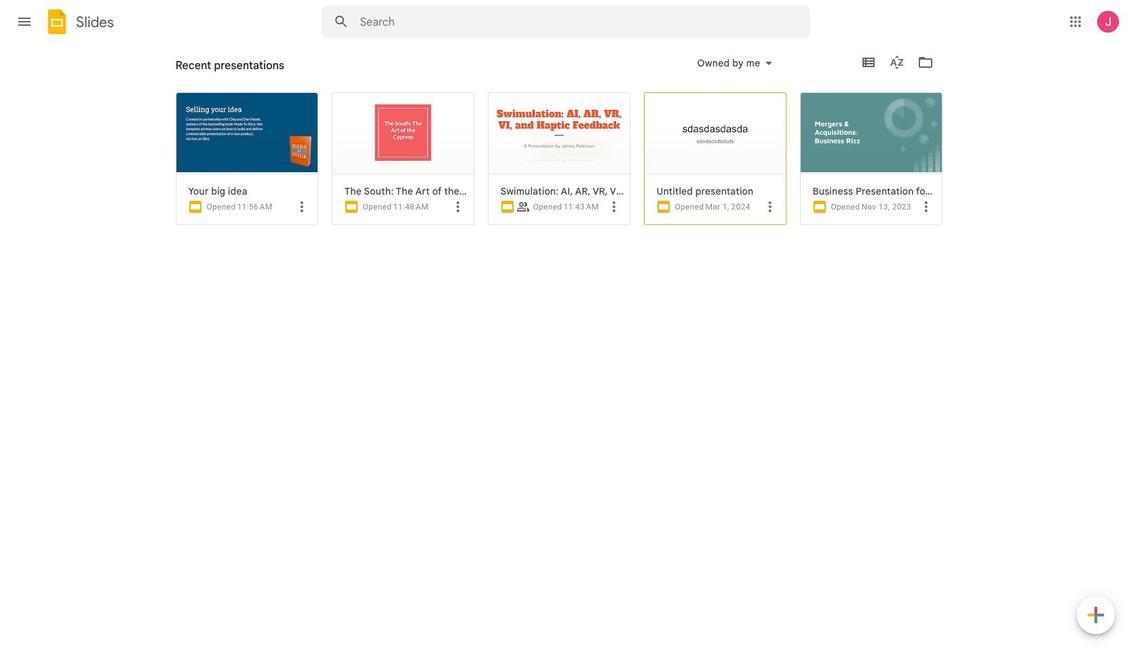 Task type: locate. For each thing, give the bounding box(es) containing it.
medium image down "untitled presentation google slides" element
[[656, 199, 672, 215]]

0 horizontal spatial more actions. popup button. image
[[294, 199, 310, 215]]

option
[[176, 92, 318, 225], [332, 92, 474, 225], [488, 92, 631, 225], [644, 92, 787, 225], [800, 92, 943, 225]]

more actions. popup button. image right last opened by me 11:56 am element
[[294, 199, 310, 215]]

2 medium image from the left
[[812, 199, 828, 215]]

0 horizontal spatial medium image
[[187, 199, 203, 215]]

1 horizontal spatial medium image
[[812, 199, 828, 215]]

0 horizontal spatial more actions. popup button. image
[[762, 199, 779, 215]]

medium image down business presentation for serious business google slides 'element' at the top right
[[812, 199, 828, 215]]

last opened by me mar 1, 2024 element
[[706, 202, 751, 212]]

medium image left the 20 image
[[499, 199, 516, 215]]

search image
[[328, 8, 355, 35]]

list view image
[[861, 54, 877, 71]]

medium image
[[187, 199, 203, 215], [499, 199, 516, 215], [656, 199, 672, 215]]

more actions. popup button. image right last opened by me mar 1, 2024 element
[[762, 199, 779, 215]]

medium image down the south: the art of the cypress google slides element
[[343, 199, 360, 215]]

medium image
[[343, 199, 360, 215], [812, 199, 828, 215]]

last opened by me 11:48 am element
[[393, 202, 429, 212]]

1 horizontal spatial medium image
[[499, 199, 516, 215]]

last opened by me 11:43 am element
[[564, 202, 599, 212]]

medium image for your big idea google slides element
[[187, 199, 203, 215]]

3 more actions. popup button. image from the left
[[606, 199, 622, 215]]

more actions. popup button. image for swimulation: ai, ar, vr, vi, and haptic feedback google slides element
[[606, 199, 622, 215]]

3 option from the left
[[488, 92, 631, 225]]

1 more actions. popup button. image from the left
[[294, 199, 310, 215]]

2 more actions. popup button. image from the left
[[450, 199, 466, 215]]

Search bar text field
[[360, 16, 777, 29]]

more actions. popup button. image right last opened by me nov 13, 2023 element at the right of page
[[919, 199, 935, 215]]

more actions. popup button. image
[[294, 199, 310, 215], [450, 199, 466, 215], [606, 199, 622, 215]]

main menu image
[[16, 14, 33, 30]]

2 medium image from the left
[[499, 199, 516, 215]]

20 image
[[516, 200, 530, 214]]

heading
[[176, 43, 284, 87]]

2 horizontal spatial medium image
[[656, 199, 672, 215]]

1 medium image from the left
[[343, 199, 360, 215]]

1 horizontal spatial more actions. popup button. image
[[919, 199, 935, 215]]

3 medium image from the left
[[656, 199, 672, 215]]

None search field
[[322, 5, 811, 38]]

2 more actions. popup button. image from the left
[[919, 199, 935, 215]]

create new presentation image
[[1078, 597, 1116, 638]]

medium image down your big idea google slides element
[[187, 199, 203, 215]]

more actions. popup button. image right last opened by me 11:48 am element
[[450, 199, 466, 215]]

2 horizontal spatial more actions. popup button. image
[[606, 199, 622, 215]]

1 horizontal spatial more actions. popup button. image
[[450, 199, 466, 215]]

more actions. popup button. image right the last opened by me 11:43 am element
[[606, 199, 622, 215]]

the south: the art of the cypress google slides element
[[345, 185, 468, 198]]

1 medium image from the left
[[187, 199, 203, 215]]

list box
[[176, 92, 957, 239]]

more actions. popup button. image for business presentation for serious business google slides 'element' at the top right
[[919, 199, 935, 215]]

1 more actions. popup button. image from the left
[[762, 199, 779, 215]]

more actions. popup button. image
[[762, 199, 779, 215], [919, 199, 935, 215]]

untitled presentation google slides element
[[657, 185, 781, 198]]

0 horizontal spatial medium image
[[343, 199, 360, 215]]

last opened by me 11:56 am element
[[237, 202, 273, 212]]



Task type: vqa. For each thing, say whether or not it's contained in the screenshot.
The South: The Art of the Cypress Google Slides element
yes



Task type: describe. For each thing, give the bounding box(es) containing it.
4 option from the left
[[644, 92, 787, 225]]

swimulation: ai, ar, vr, vi, and haptic feedback google slides element
[[501, 185, 624, 198]]

more actions. popup button. image for the south: the art of the cypress google slides element
[[450, 199, 466, 215]]

medium image for the south: the art of the cypress google slides element
[[343, 199, 360, 215]]

medium image for swimulation: ai, ar, vr, vi, and haptic feedback google slides element
[[499, 199, 516, 215]]

2 option from the left
[[332, 92, 474, 225]]

last opened by me nov 13, 2023 element
[[862, 202, 912, 212]]

5 option from the left
[[800, 92, 943, 225]]

1 option from the left
[[176, 92, 318, 225]]

business presentation for serious business google slides element
[[813, 185, 937, 198]]

medium image for business presentation for serious business google slides 'element' at the top right
[[812, 199, 828, 215]]

medium image for "untitled presentation google slides" element
[[656, 199, 672, 215]]

more actions. popup button. image for "untitled presentation google slides" element
[[762, 199, 779, 215]]

more actions. popup button. image for your big idea google slides element
[[294, 199, 310, 215]]

your big idea google slides element
[[188, 185, 312, 198]]



